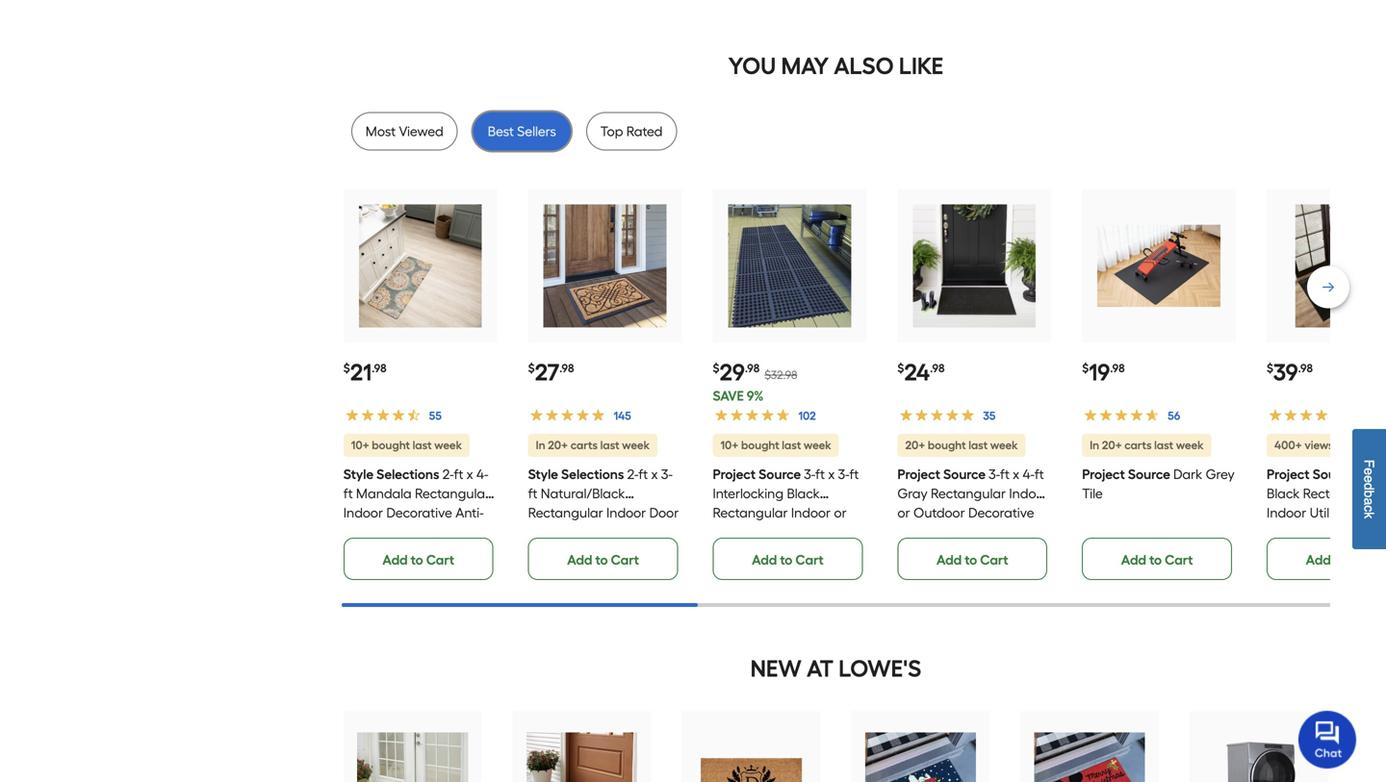 Task type: describe. For each thing, give the bounding box(es) containing it.
chat invite button image
[[1299, 710, 1357, 769]]

add to cart link inside the 29 "list item"
[[713, 538, 863, 580]]

.98 for 21
[[372, 361, 387, 375]]

$ for 27
[[528, 361, 535, 375]]

fatigue inside 3-ft x 3-ft interlocking black rectangular indoor or outdoor anti-fatigue mat
[[796, 524, 840, 540]]

week for 21
[[434, 438, 462, 452]]

4- for 24
[[1023, 466, 1035, 483]]

$ 19 .98
[[1082, 358, 1125, 386]]

source for 39
[[1313, 466, 1355, 483]]

10+ for save 9%
[[721, 438, 739, 452]]

decorative inside the 3-ft x 4-ft gray rectangular indoor or outdoor decorative utility mat
[[968, 505, 1034, 521]]

in for 27
[[536, 438, 545, 452]]

fatigue inside 2-ft x 4- ft mandala rectangular indoor decorative anti- fatigue mat
[[343, 524, 387, 540]]

2- for 21
[[442, 466, 454, 483]]

in 20+ carts last week for 27
[[536, 438, 650, 452]]

4- for 21
[[477, 466, 488, 483]]

$ 24 .98
[[898, 358, 945, 386]]

last for save 9%
[[782, 438, 801, 452]]

last inside 27 list item
[[600, 438, 620, 452]]

style selections 2-ft x 3-ft natural/black rectangular indoor door mat image
[[544, 204, 667, 328]]

best sellers
[[488, 123, 556, 139]]

19
[[1089, 358, 1110, 386]]

mandala
[[356, 486, 412, 502]]

door
[[649, 505, 679, 521]]

decorative inside 2-ft x 4- ft mandala rectangular indoor decorative anti- fatigue mat
[[386, 505, 452, 521]]

add to cart for 24
[[937, 552, 1009, 568]]

2-ft x 4- ft mandala rectangular indoor decorative anti- fatigue mat
[[343, 466, 490, 540]]

bought for save 9%
[[741, 438, 779, 452]]

project for 24
[[898, 466, 940, 483]]

21
[[350, 358, 372, 386]]

project source for save 9%
[[713, 466, 801, 483]]

grey
[[1206, 466, 1235, 483]]

mat inside '2-ft x 3- ft natural/black rectangular indoor door mat'
[[528, 524, 553, 540]]

$ for 19
[[1082, 361, 1089, 375]]

$ 29 .98 $32.98 save 9%
[[713, 358, 798, 404]]

project source for 39
[[1267, 466, 1355, 483]]

week for save 9%
[[804, 438, 831, 452]]

x for 24
[[1013, 466, 1020, 483]]

rectangular for 27
[[528, 505, 603, 521]]

or inside 3-ft x 3-ft interlocking black rectangular indoor or outdoor anti-fatigue mat
[[834, 505, 847, 521]]

.98 for 39
[[1298, 361, 1313, 375]]

add to cart link for 21
[[343, 538, 494, 580]]

project source for 24
[[898, 466, 986, 483]]

viewed
[[399, 123, 444, 139]]

4-ft x
[[1267, 466, 1386, 521]]

x for save 9%
[[828, 466, 835, 483]]

to for 24
[[965, 552, 977, 568]]

add for 19
[[1121, 552, 1147, 568]]

interlocking
[[713, 486, 784, 502]]

cart for 21
[[426, 552, 454, 568]]

3-ft x 3-ft interlocking black rectangular indoor or outdoor anti-fatigue mat
[[713, 466, 859, 560]]

week for 24
[[990, 438, 1018, 452]]

project for 19
[[1082, 466, 1125, 483]]

mat inside 2-ft x 4- ft mandala rectangular indoor decorative anti- fatigue mat
[[391, 524, 415, 540]]

new at lowe's
[[750, 655, 921, 683]]

$ for 29
[[713, 361, 720, 375]]

style selections 2-ft x 3-ft natural rectangular indoor or outdoor decorative door mat image
[[527, 733, 637, 783]]

in for 19
[[1090, 438, 1099, 452]]

week inside 19 list item
[[1176, 438, 1204, 452]]

style for 21
[[343, 466, 374, 483]]

natural/black
[[541, 486, 625, 502]]

source for 19
[[1128, 466, 1171, 483]]

$ 39 .98
[[1267, 358, 1313, 386]]

indoor for 21
[[343, 505, 383, 521]]

new
[[750, 655, 802, 683]]

dark grey tile
[[1082, 466, 1235, 502]]

dark
[[1173, 466, 1203, 483]]

new at lowe's heading
[[342, 650, 1330, 688]]

$ for 24
[[898, 361, 904, 375]]

400+
[[1275, 438, 1302, 452]]

rated
[[627, 123, 663, 139]]

f e e d b a c k button
[[1353, 429, 1386, 550]]

black
[[787, 486, 820, 502]]

style for 27
[[528, 466, 558, 483]]

.98 for 27
[[559, 361, 574, 375]]

9%
[[747, 388, 764, 404]]

$ 27 .98
[[528, 358, 574, 386]]

anti- inside 3-ft x 3-ft interlocking black rectangular indoor or outdoor anti-fatigue mat
[[768, 524, 796, 540]]

carts for 27
[[571, 438, 598, 452]]

indoor inside 3-ft x 3-ft interlocking black rectangular indoor or outdoor anti-fatigue mat
[[791, 505, 831, 521]]

last for 24
[[969, 438, 988, 452]]

mat inside 3-ft x 3-ft interlocking black rectangular indoor or outdoor anti-fatigue mat
[[713, 543, 738, 560]]

last inside 19 list item
[[1154, 438, 1174, 452]]

rectangular inside 3-ft x 3-ft interlocking black rectangular indoor or outdoor anti-fatigue mat
[[713, 505, 788, 521]]

project source 4-ft x 6-ft black rectangular indoor utility mat image
[[1282, 204, 1386, 328]]

f e e d b a c k
[[1362, 460, 1377, 519]]

d
[[1362, 483, 1377, 491]]

add to cart for 21
[[383, 552, 454, 568]]

400+ views last week
[[1275, 438, 1386, 452]]

add for 24
[[937, 552, 962, 568]]

.98 for 19
[[1110, 361, 1125, 375]]

c
[[1362, 505, 1377, 512]]

best
[[488, 123, 514, 139]]

20+ for 27
[[548, 438, 568, 452]]

like
[[899, 52, 944, 80]]

3- inside the 3-ft x 4-ft gray rectangular indoor or outdoor decorative utility mat
[[989, 466, 1000, 483]]

rectangular for 21
[[415, 486, 490, 502]]

add to cart inside the 29 "list item"
[[752, 552, 824, 568]]

$ for 21
[[343, 361, 350, 375]]

2-ft x 3- ft natural/black rectangular indoor door mat
[[528, 466, 679, 540]]



Task type: locate. For each thing, give the bounding box(es) containing it.
1 add to cart from the left
[[383, 552, 454, 568]]

2 20+ from the left
[[905, 438, 925, 452]]

0 horizontal spatial carts
[[571, 438, 598, 452]]

1 decorative from the left
[[386, 505, 452, 521]]

week up 2-ft x 4- ft mandala rectangular indoor decorative anti- fatigue mat
[[434, 438, 462, 452]]

project source 3-ft x 4-ft gray rectangular indoor or outdoor decorative utility mat image
[[913, 204, 1036, 328]]

disney 2-ft x 3-ft red coir rectangular indoor or outdoor decorative welcome door mat image
[[1035, 733, 1145, 783]]

20+ up 'gray'
[[905, 438, 925, 452]]

cart inside the 29 "list item"
[[796, 552, 824, 568]]

add to cart down '2-ft x 3- ft natural/black rectangular indoor door mat'
[[567, 552, 639, 568]]

add to cart inside 21 list item
[[383, 552, 454, 568]]

19 list item
[[1082, 189, 1236, 580]]

1 horizontal spatial in
[[1090, 438, 1099, 452]]

b
[[1362, 491, 1377, 498]]

1 horizontal spatial 10+ bought last week
[[721, 438, 831, 452]]

add down '2-ft x 3- ft natural/black rectangular indoor door mat'
[[567, 552, 592, 568]]

style selections up natural/black at the bottom left of the page
[[528, 466, 624, 483]]

2 style from the left
[[528, 466, 558, 483]]

x for 21
[[467, 466, 473, 483]]

10+ inside 21 list item
[[351, 438, 369, 452]]

1 horizontal spatial 20+
[[905, 438, 925, 452]]

to down the 3-ft x 4-ft gray rectangular indoor or outdoor decorative utility mat
[[965, 552, 977, 568]]

2 2- from the left
[[627, 466, 639, 483]]

project source up tile
[[1082, 466, 1171, 483]]

1 last from the left
[[413, 438, 432, 452]]

allen + roth 2-ft x 3-ft charcoal rectangular indoor or outdoor decorative door mat image
[[357, 733, 468, 783]]

cart inside 21 list item
[[426, 552, 454, 568]]

project source up 'gray'
[[898, 466, 986, 483]]

style selections inside 21 list item
[[343, 466, 439, 483]]

3 4- from the left
[[1358, 466, 1370, 483]]

.98
[[372, 361, 387, 375], [559, 361, 574, 375], [745, 361, 760, 375], [930, 361, 945, 375], [1110, 361, 1125, 375], [1298, 361, 1313, 375]]

add to cart down 'dark grey tile'
[[1121, 552, 1193, 568]]

3 cart from the left
[[796, 552, 824, 568]]

in inside 27 list item
[[536, 438, 545, 452]]

add inside 27 list item
[[567, 552, 592, 568]]

fatigue
[[343, 524, 387, 540], [796, 524, 840, 540]]

source for save 9%
[[759, 466, 801, 483]]

3-
[[661, 466, 673, 483], [804, 466, 816, 483], [838, 466, 850, 483], [989, 466, 1000, 483]]

27
[[535, 358, 559, 386]]

20+ bought last week
[[905, 438, 1018, 452]]

3 add from the left
[[752, 552, 777, 568]]

4-
[[477, 466, 488, 483], [1023, 466, 1035, 483], [1358, 466, 1370, 483]]

$ for 39
[[1267, 361, 1274, 375]]

10+ bought last week inside the 29 "list item"
[[721, 438, 831, 452]]

1 horizontal spatial 4-
[[1023, 466, 1035, 483]]

0 horizontal spatial in 20+ carts last week
[[536, 438, 650, 452]]

week inside 21 list item
[[434, 438, 462, 452]]

2-
[[442, 466, 454, 483], [627, 466, 639, 483]]

last inside the 29 "list item"
[[782, 438, 801, 452]]

6 last from the left
[[1336, 438, 1356, 452]]

add to cart link
[[343, 538, 494, 580], [528, 538, 678, 580], [713, 538, 863, 580], [898, 538, 1048, 580], [1082, 538, 1232, 580]]

last right views at the right of the page
[[1336, 438, 1356, 452]]

$ inside $ 27 .98
[[528, 361, 535, 375]]

bought for 24
[[928, 438, 966, 452]]

indoor inside 2-ft x 4- ft mandala rectangular indoor decorative anti- fatigue mat
[[343, 505, 383, 521]]

1 2- from the left
[[442, 466, 454, 483]]

2 cart from the left
[[611, 552, 639, 568]]

mat down interlocking at right bottom
[[713, 543, 738, 560]]

add for save 9%
[[752, 552, 777, 568]]

project inside 19 list item
[[1082, 466, 1125, 483]]

x for 27
[[651, 466, 658, 483]]

x inside 2-ft x 4- ft mandala rectangular indoor decorative anti- fatigue mat
[[467, 466, 473, 483]]

20+ up tile
[[1102, 438, 1122, 452]]

39
[[1274, 358, 1298, 386]]

10+
[[351, 438, 369, 452], [721, 438, 739, 452]]

add to cart link inside 19 list item
[[1082, 538, 1232, 580]]

24 list item
[[898, 189, 1051, 580]]

2 10+ bought last week from the left
[[721, 438, 831, 452]]

source for 24
[[943, 466, 986, 483]]

in up natural/black at the bottom left of the page
[[536, 438, 545, 452]]

bought down 9%
[[741, 438, 779, 452]]

selections up "mandala"
[[377, 466, 439, 483]]

in
[[536, 438, 545, 452], [1090, 438, 1099, 452]]

20+ up natural/black at the bottom left of the page
[[548, 438, 568, 452]]

1 e from the top
[[1362, 468, 1377, 476]]

1 20+ from the left
[[548, 438, 568, 452]]

1 horizontal spatial style selections
[[528, 466, 624, 483]]

to for 27
[[595, 552, 608, 568]]

ft inside 4-ft x
[[1370, 466, 1380, 483]]

5 add from the left
[[1121, 552, 1147, 568]]

4 x from the left
[[1013, 466, 1020, 483]]

1 horizontal spatial bought
[[741, 438, 779, 452]]

1 $ from the left
[[343, 361, 350, 375]]

source up black
[[759, 466, 801, 483]]

0 horizontal spatial bought
[[372, 438, 410, 452]]

project for 39
[[1267, 466, 1310, 483]]

indoor inside '2-ft x 3- ft natural/black rectangular indoor door mat'
[[607, 505, 646, 521]]

1 horizontal spatial in 20+ carts last week
[[1090, 438, 1204, 452]]

10+ bought last week up "mandala"
[[351, 438, 462, 452]]

1 or from the left
[[834, 505, 847, 521]]

cart for 24
[[980, 552, 1009, 568]]

2 .98 from the left
[[559, 361, 574, 375]]

project source inside the 39 list item
[[1267, 466, 1355, 483]]

mat right utility at the bottom
[[935, 524, 960, 540]]

3 last from the left
[[782, 438, 801, 452]]

indoor down "mandala"
[[343, 505, 383, 521]]

project source dark grey tile image
[[1098, 204, 1221, 328]]

selections up natural/black at the bottom left of the page
[[561, 466, 624, 483]]

2 week from the left
[[622, 438, 650, 452]]

last inside the 39 list item
[[1336, 438, 1356, 452]]

27 list item
[[528, 189, 682, 580]]

gray
[[898, 486, 928, 502]]

2 or from the left
[[898, 505, 910, 521]]

week inside 27 list item
[[622, 438, 650, 452]]

4- inside the 3-ft x 4-ft gray rectangular indoor or outdoor decorative utility mat
[[1023, 466, 1035, 483]]

2 style selections from the left
[[528, 466, 624, 483]]

5 x from the left
[[1383, 466, 1386, 483]]

project inside the 39 list item
[[1267, 466, 1310, 483]]

bought for 21
[[372, 438, 410, 452]]

add inside the 29 "list item"
[[752, 552, 777, 568]]

carts up 'dark grey tile'
[[1125, 438, 1152, 452]]

3 .98 from the left
[[745, 361, 760, 375]]

last for 21
[[413, 438, 432, 452]]

4 3- from the left
[[989, 466, 1000, 483]]

project source 3-ft x 3-ft interlocking black rectangular indoor or outdoor anti-fatigue mat image
[[728, 204, 851, 328]]

1 add to cart link from the left
[[343, 538, 494, 580]]

cart down black
[[796, 552, 824, 568]]

0 horizontal spatial selections
[[377, 466, 439, 483]]

1 vertical spatial outdoor
[[713, 524, 765, 540]]

.98 for 24
[[930, 361, 945, 375]]

2 10+ from the left
[[721, 438, 739, 452]]

10+ bought last week
[[351, 438, 462, 452], [721, 438, 831, 452]]

1 carts from the left
[[571, 438, 598, 452]]

week
[[434, 438, 462, 452], [622, 438, 650, 452], [804, 438, 831, 452], [990, 438, 1018, 452], [1176, 438, 1204, 452], [1358, 438, 1386, 452]]

1 add from the left
[[383, 552, 408, 568]]

10+ up "mandala"
[[351, 438, 369, 452]]

add to cart link inside 27 list item
[[528, 538, 678, 580]]

carts up natural/black at the bottom left of the page
[[571, 438, 598, 452]]

cart down the 3-ft x 4-ft gray rectangular indoor or outdoor decorative utility mat
[[980, 552, 1009, 568]]

k
[[1362, 512, 1377, 519]]

cart for 27
[[611, 552, 639, 568]]

2 4- from the left
[[1023, 466, 1035, 483]]

project inside 24 list item
[[898, 466, 940, 483]]

to for 19
[[1150, 552, 1162, 568]]

source left dark
[[1128, 466, 1171, 483]]

last for 39
[[1336, 438, 1356, 452]]

mat down "mandala"
[[391, 524, 415, 540]]

anti-
[[456, 505, 484, 521], [768, 524, 796, 540]]

0 horizontal spatial 10+
[[351, 438, 369, 452]]

e
[[1362, 468, 1377, 476], [1362, 476, 1377, 483]]

add down the 3-ft x 4-ft gray rectangular indoor or outdoor decorative utility mat
[[937, 552, 962, 568]]

indoor for 24
[[1009, 486, 1049, 502]]

decorative down 20+ bought last week
[[968, 505, 1034, 521]]

1 horizontal spatial anti-
[[768, 524, 796, 540]]

you may also like
[[728, 52, 944, 80]]

29 list item
[[713, 189, 867, 580]]

last up dark
[[1154, 438, 1174, 452]]

0 horizontal spatial in
[[536, 438, 545, 452]]

20+ inside 24 list item
[[905, 438, 925, 452]]

add inside 21 list item
[[383, 552, 408, 568]]

20+ inside 19 list item
[[1102, 438, 1122, 452]]

cart
[[426, 552, 454, 568], [611, 552, 639, 568], [796, 552, 824, 568], [980, 552, 1009, 568], [1165, 552, 1193, 568]]

x
[[467, 466, 473, 483], [651, 466, 658, 483], [828, 466, 835, 483], [1013, 466, 1020, 483], [1383, 466, 1386, 483]]

1 in 20+ carts last week from the left
[[536, 438, 650, 452]]

1 horizontal spatial fatigue
[[796, 524, 840, 540]]

5 $ from the left
[[1082, 361, 1089, 375]]

add to cart link down 'dark grey tile'
[[1082, 538, 1232, 580]]

in 20+ carts last week for 19
[[1090, 438, 1204, 452]]

5 last from the left
[[1154, 438, 1174, 452]]

project source up interlocking at right bottom
[[713, 466, 801, 483]]

week up dark
[[1176, 438, 1204, 452]]

.98 inside $ 39 .98
[[1298, 361, 1313, 375]]

$ inside $ 21 .98
[[343, 361, 350, 375]]

cart inside 27 list item
[[611, 552, 639, 568]]

rectangular down 20+ bought last week
[[931, 486, 1006, 502]]

source inside the 39 list item
[[1313, 466, 1355, 483]]

4 project from the left
[[1267, 466, 1310, 483]]

1 week from the left
[[434, 438, 462, 452]]

2 source from the left
[[943, 466, 986, 483]]

to down 2-ft x 4- ft mandala rectangular indoor decorative anti- fatigue mat
[[411, 552, 423, 568]]

snoopy 2-ft x 3-ft blue coir rectangular indoor or outdoor decorative welcome door mat image
[[865, 733, 976, 783]]

top
[[601, 123, 623, 139]]

0 horizontal spatial outdoor
[[713, 524, 765, 540]]

add to cart link down "mandala"
[[343, 538, 494, 580]]

to inside 19 list item
[[1150, 552, 1162, 568]]

add to cart link for 24
[[898, 538, 1048, 580]]

project
[[713, 466, 756, 483], [898, 466, 940, 483], [1082, 466, 1125, 483], [1267, 466, 1310, 483]]

most
[[366, 123, 396, 139]]

in 20+ carts last week inside 27 list item
[[536, 438, 650, 452]]

3 project source from the left
[[1082, 466, 1171, 483]]

indoor for 27
[[607, 505, 646, 521]]

in 20+ carts last week up 'dark grey tile'
[[1090, 438, 1204, 452]]

add down interlocking at right bottom
[[752, 552, 777, 568]]

utility
[[898, 524, 932, 540]]

.98 inside $ 24 .98
[[930, 361, 945, 375]]

last
[[413, 438, 432, 452], [600, 438, 620, 452], [782, 438, 801, 452], [969, 438, 988, 452], [1154, 438, 1174, 452], [1336, 438, 1356, 452]]

0 horizontal spatial 10+ bought last week
[[351, 438, 462, 452]]

a
[[1362, 498, 1377, 506]]

0 horizontal spatial or
[[834, 505, 847, 521]]

5 .98 from the left
[[1110, 361, 1125, 375]]

10+ bought last week for save 9%
[[721, 438, 831, 452]]

project up tile
[[1082, 466, 1125, 483]]

4 cart from the left
[[980, 552, 1009, 568]]

lowe's
[[839, 655, 921, 683]]

0 horizontal spatial 4-
[[477, 466, 488, 483]]

rectangular inside 2-ft x 4- ft mandala rectangular indoor decorative anti- fatigue mat
[[415, 486, 490, 502]]

e up d
[[1362, 468, 1377, 476]]

2 horizontal spatial 20+
[[1102, 438, 1122, 452]]

to
[[411, 552, 423, 568], [595, 552, 608, 568], [780, 552, 793, 568], [965, 552, 977, 568], [1150, 552, 1162, 568]]

project up interlocking at right bottom
[[713, 466, 756, 483]]

indoor inside the 3-ft x 4-ft gray rectangular indoor or outdoor decorative utility mat
[[1009, 486, 1049, 502]]

rectangular inside the 3-ft x 4-ft gray rectangular indoor or outdoor decorative utility mat
[[931, 486, 1006, 502]]

1 x from the left
[[467, 466, 473, 483]]

last inside 24 list item
[[969, 438, 988, 452]]

selections for 27
[[561, 466, 624, 483]]

mat down natural/black at the bottom left of the page
[[528, 524, 553, 540]]

outdoor down interlocking at right bottom
[[713, 524, 765, 540]]

3- inside '2-ft x 3- ft natural/black rectangular indoor door mat'
[[661, 466, 673, 483]]

2 in from the left
[[1090, 438, 1099, 452]]

cart down '2-ft x 3- ft natural/black rectangular indoor door mat'
[[611, 552, 639, 568]]

4 add from the left
[[937, 552, 962, 568]]

10+ inside the 29 "list item"
[[721, 438, 739, 452]]

3 source from the left
[[1128, 466, 1171, 483]]

last up natural/black at the bottom left of the page
[[600, 438, 620, 452]]

5 add to cart from the left
[[1121, 552, 1193, 568]]

.98 for 29
[[745, 361, 760, 375]]

add
[[383, 552, 408, 568], [567, 552, 592, 568], [752, 552, 777, 568], [937, 552, 962, 568], [1121, 552, 1147, 568]]

4 add to cart from the left
[[937, 552, 1009, 568]]

f
[[1362, 460, 1377, 468]]

$
[[343, 361, 350, 375], [528, 361, 535, 375], [713, 361, 720, 375], [898, 361, 904, 375], [1082, 361, 1089, 375], [1267, 361, 1274, 375]]

4 last from the left
[[969, 438, 988, 452]]

week inside the 29 "list item"
[[804, 438, 831, 452]]

style selections up "mandala"
[[343, 466, 439, 483]]

29
[[720, 358, 745, 386]]

indoor left tile
[[1009, 486, 1049, 502]]

bought up "mandala"
[[372, 438, 410, 452]]

0 vertical spatial outdoor
[[914, 505, 965, 521]]

in 20+ carts last week up natural/black at the bottom left of the page
[[536, 438, 650, 452]]

.98 inside $ 21 .98
[[372, 361, 387, 375]]

project source inside 19 list item
[[1082, 466, 1171, 483]]

to down 'dark grey tile'
[[1150, 552, 1162, 568]]

outdoor inside 3-ft x 3-ft interlocking black rectangular indoor or outdoor anti-fatigue mat
[[713, 524, 765, 540]]

20+ for 19
[[1102, 438, 1122, 452]]

last up the 3-ft x 4-ft gray rectangular indoor or outdoor decorative utility mat
[[969, 438, 988, 452]]

2 x from the left
[[651, 466, 658, 483]]

add to cart down 2-ft x 4- ft mandala rectangular indoor decorative anti- fatigue mat
[[383, 552, 454, 568]]

add for 27
[[567, 552, 592, 568]]

source inside the 29 "list item"
[[759, 466, 801, 483]]

you
[[728, 52, 776, 80]]

carts for 19
[[1125, 438, 1152, 452]]

6 week from the left
[[1358, 438, 1386, 452]]

indoor down black
[[791, 505, 831, 521]]

indoor
[[1009, 486, 1049, 502], [343, 505, 383, 521], [607, 505, 646, 521], [791, 505, 831, 521]]

also
[[834, 52, 894, 80]]

.98 inside $ 29 .98 $32.98 save 9%
[[745, 361, 760, 375]]

4- inside 2-ft x 4- ft mandala rectangular indoor decorative anti- fatigue mat
[[477, 466, 488, 483]]

5 cart from the left
[[1165, 552, 1193, 568]]

project source inside 24 list item
[[898, 466, 986, 483]]

2 last from the left
[[600, 438, 620, 452]]

fatigue down black
[[796, 524, 840, 540]]

sellers
[[517, 123, 556, 139]]

project for save 9%
[[713, 466, 756, 483]]

2- for 27
[[627, 466, 639, 483]]

add to cart link down 'gray'
[[898, 538, 1048, 580]]

indoor left door at the left bottom
[[607, 505, 646, 521]]

4- inside 4-ft x
[[1358, 466, 1370, 483]]

add to cart inside 19 list item
[[1121, 552, 1193, 568]]

add inside 19 list item
[[1121, 552, 1147, 568]]

39 list item
[[1267, 189, 1386, 580]]

tile
[[1082, 486, 1103, 502]]

add to cart down black
[[752, 552, 824, 568]]

0 horizontal spatial style selections
[[343, 466, 439, 483]]

3 add to cart link from the left
[[713, 538, 863, 580]]

add to cart
[[383, 552, 454, 568], [567, 552, 639, 568], [752, 552, 824, 568], [937, 552, 1009, 568], [1121, 552, 1193, 568]]

1 horizontal spatial outdoor
[[914, 505, 965, 521]]

or
[[834, 505, 847, 521], [898, 505, 910, 521]]

1 source from the left
[[759, 466, 801, 483]]

2 3- from the left
[[804, 466, 816, 483]]

4 source from the left
[[1313, 466, 1355, 483]]

style selections
[[343, 466, 439, 483], [528, 466, 624, 483]]

0 horizontal spatial style
[[343, 466, 374, 483]]

10+ bought last week down 9%
[[721, 438, 831, 452]]

bought
[[372, 438, 410, 452], [741, 438, 779, 452], [928, 438, 966, 452]]

1 horizontal spatial carts
[[1125, 438, 1152, 452]]

3 3- from the left
[[838, 466, 850, 483]]

0 horizontal spatial fatigue
[[343, 524, 387, 540]]

4 week from the left
[[990, 438, 1018, 452]]

cart down 'dark grey tile'
[[1165, 552, 1193, 568]]

5 to from the left
[[1150, 552, 1162, 568]]

0 horizontal spatial decorative
[[386, 505, 452, 521]]

week up black
[[804, 438, 831, 452]]

2- inside 2-ft x 4- ft mandala rectangular indoor decorative anti- fatigue mat
[[442, 466, 454, 483]]

style selections for 21
[[343, 466, 439, 483]]

2 horizontal spatial 4-
[[1358, 466, 1370, 483]]

2 add from the left
[[567, 552, 592, 568]]

4 $ from the left
[[898, 361, 904, 375]]

0 horizontal spatial anti-
[[456, 505, 484, 521]]

source down the 400+ views last week
[[1313, 466, 1355, 483]]

source inside 19 list item
[[1128, 466, 1171, 483]]

2 fatigue from the left
[[796, 524, 840, 540]]

week up the 3-ft x 4-ft gray rectangular indoor or outdoor decorative utility mat
[[990, 438, 1018, 452]]

2 $ from the left
[[528, 361, 535, 375]]

week up '2-ft x 3- ft natural/black rectangular indoor door mat'
[[622, 438, 650, 452]]

3 week from the left
[[804, 438, 831, 452]]

callowaymills natural, black rectangular indoor or outdoor decorative door mat image
[[696, 733, 807, 783]]

in 20+ carts last week inside 19 list item
[[1090, 438, 1204, 452]]

$ inside the $ 19 .98
[[1082, 361, 1089, 375]]

cart for 19
[[1165, 552, 1193, 568]]

x for 39
[[1383, 466, 1386, 483]]

last inside 21 list item
[[413, 438, 432, 452]]

add to cart link inside 21 list item
[[343, 538, 494, 580]]

in up tile
[[1090, 438, 1099, 452]]

most viewed
[[366, 123, 444, 139]]

selections inside 21 list item
[[377, 466, 439, 483]]

to for 21
[[411, 552, 423, 568]]

outdoor up utility at the bottom
[[914, 505, 965, 521]]

3 $ from the left
[[713, 361, 720, 375]]

mat inside the 3-ft x 4-ft gray rectangular indoor or outdoor decorative utility mat
[[935, 524, 960, 540]]

1 horizontal spatial selections
[[561, 466, 624, 483]]

style selections 2-ft x 4-ft mandala rectangular indoor decorative anti-fatigue mat image
[[359, 204, 482, 328]]

in 20+ carts last week
[[536, 438, 650, 452], [1090, 438, 1204, 452]]

5 add to cart link from the left
[[1082, 538, 1232, 580]]

add to cart link for 27
[[528, 538, 678, 580]]

ft
[[454, 466, 463, 483], [639, 466, 648, 483], [816, 466, 825, 483], [850, 466, 859, 483], [1000, 466, 1010, 483], [1035, 466, 1044, 483], [1370, 466, 1380, 483], [343, 486, 353, 502], [528, 486, 538, 502]]

1 vertical spatial anti-
[[768, 524, 796, 540]]

1 horizontal spatial or
[[898, 505, 910, 521]]

project source down views at the right of the page
[[1267, 466, 1355, 483]]

4 .98 from the left
[[930, 361, 945, 375]]

0 horizontal spatial 2-
[[442, 466, 454, 483]]

at
[[807, 655, 834, 683]]

.98 inside $ 27 .98
[[559, 361, 574, 375]]

to down '2-ft x 3- ft natural/black rectangular indoor door mat'
[[595, 552, 608, 568]]

rectangular down interlocking at right bottom
[[713, 505, 788, 521]]

project down 400+
[[1267, 466, 1310, 483]]

top rated
[[601, 123, 663, 139]]

24
[[904, 358, 930, 386]]

add down 'dark grey tile'
[[1121, 552, 1147, 568]]

e up b
[[1362, 476, 1377, 483]]

add to cart for 19
[[1121, 552, 1193, 568]]

10+ for 21
[[351, 438, 369, 452]]

3-ft x 4-ft gray rectangular indoor or outdoor decorative utility mat
[[898, 466, 1049, 540]]

x inside the 3-ft x 4-ft gray rectangular indoor or outdoor decorative utility mat
[[1013, 466, 1020, 483]]

4 to from the left
[[965, 552, 977, 568]]

style selections for 27
[[528, 466, 624, 483]]

week for 39
[[1358, 438, 1386, 452]]

style
[[343, 466, 374, 483], [528, 466, 558, 483]]

style up "mandala"
[[343, 466, 374, 483]]

to down black
[[780, 552, 793, 568]]

add to cart link down black
[[713, 538, 863, 580]]

1 horizontal spatial 2-
[[627, 466, 639, 483]]

$ inside $ 39 .98
[[1267, 361, 1274, 375]]

1 3- from the left
[[661, 466, 673, 483]]

bought inside 24 list item
[[928, 438, 966, 452]]

$ inside $ 29 .98 $32.98 save 9%
[[713, 361, 720, 375]]

2 add to cart from the left
[[567, 552, 639, 568]]

add to cart link for 19
[[1082, 538, 1232, 580]]

add to cart for 27
[[567, 552, 639, 568]]

2 project from the left
[[898, 466, 940, 483]]

add to cart inside 24 list item
[[937, 552, 1009, 568]]

3 add to cart from the left
[[752, 552, 824, 568]]

20+ inside 27 list item
[[548, 438, 568, 452]]

style selections inside 27 list item
[[528, 466, 624, 483]]

1 bought from the left
[[372, 438, 410, 452]]

20+
[[548, 438, 568, 452], [905, 438, 925, 452], [1102, 438, 1122, 452]]

add for 21
[[383, 552, 408, 568]]

2 add to cart link from the left
[[528, 538, 678, 580]]

style up natural/black at the bottom left of the page
[[528, 466, 558, 483]]

1 horizontal spatial style
[[528, 466, 558, 483]]

source down 20+ bought last week
[[943, 466, 986, 483]]

week inside 24 list item
[[990, 438, 1018, 452]]

1 horizontal spatial 10+
[[721, 438, 739, 452]]

outdoor inside the 3-ft x 4-ft gray rectangular indoor or outdoor decorative utility mat
[[914, 505, 965, 521]]

6 .98 from the left
[[1298, 361, 1313, 375]]

bought inside 21 list item
[[372, 438, 410, 452]]

add to cart link down natural/black at the bottom left of the page
[[528, 538, 678, 580]]

project source for 19
[[1082, 466, 1171, 483]]

cart down 2-ft x 4- ft mandala rectangular indoor decorative anti- fatigue mat
[[426, 552, 454, 568]]

week inside the 39 list item
[[1358, 438, 1386, 452]]

project up 'gray'
[[898, 466, 940, 483]]

1 horizontal spatial decorative
[[968, 505, 1034, 521]]

5 week from the left
[[1176, 438, 1204, 452]]

2 project source from the left
[[898, 466, 986, 483]]

add to cart down the 3-ft x 4-ft gray rectangular indoor or outdoor decorative utility mat
[[937, 552, 1009, 568]]

may
[[781, 52, 829, 80]]

2 e from the top
[[1362, 476, 1377, 483]]

3 x from the left
[[828, 466, 835, 483]]

3 20+ from the left
[[1102, 438, 1122, 452]]

3 to from the left
[[780, 552, 793, 568]]

1 10+ bought last week from the left
[[351, 438, 462, 452]]

cart inside 19 list item
[[1165, 552, 1193, 568]]

rectangular inside '2-ft x 3- ft natural/black rectangular indoor door mat'
[[528, 505, 603, 521]]

0 vertical spatial anti-
[[456, 505, 484, 521]]

save
[[713, 388, 744, 404]]

1 .98 from the left
[[372, 361, 387, 375]]

carts
[[571, 438, 598, 452], [1125, 438, 1152, 452]]

add down 2-ft x 4- ft mandala rectangular indoor decorative anti- fatigue mat
[[383, 552, 408, 568]]

$32.98
[[765, 368, 798, 382]]

mat
[[391, 524, 415, 540], [528, 524, 553, 540], [935, 524, 960, 540], [713, 543, 738, 560]]

selections
[[377, 466, 439, 483], [561, 466, 624, 483]]

bought up the 3-ft x 4-ft gray rectangular indoor or outdoor decorative utility mat
[[928, 438, 966, 452]]

project source
[[713, 466, 801, 483], [898, 466, 986, 483], [1082, 466, 1171, 483], [1267, 466, 1355, 483]]

outdoor
[[914, 505, 965, 521], [713, 524, 765, 540]]

source inside 24 list item
[[943, 466, 986, 483]]

1 in from the left
[[536, 438, 545, 452]]

10+ bought last week for 21
[[351, 438, 462, 452]]

to inside the 29 "list item"
[[780, 552, 793, 568]]

$ 21 .98
[[343, 358, 387, 386]]

10+ down save
[[721, 438, 739, 452]]

carts inside 19 list item
[[1125, 438, 1152, 452]]

x inside '2-ft x 3- ft natural/black rectangular indoor door mat'
[[651, 466, 658, 483]]

1 to from the left
[[411, 552, 423, 568]]

in inside 19 list item
[[1090, 438, 1099, 452]]

source
[[759, 466, 801, 483], [943, 466, 986, 483], [1128, 466, 1171, 483], [1313, 466, 1355, 483]]

.98 inside the $ 19 .98
[[1110, 361, 1125, 375]]

rectangular
[[415, 486, 490, 502], [931, 486, 1006, 502], [528, 505, 603, 521], [713, 505, 788, 521]]

project inside the 29 "list item"
[[713, 466, 756, 483]]

anti- inside 2-ft x 4- ft mandala rectangular indoor decorative anti- fatigue mat
[[456, 505, 484, 521]]

4 project source from the left
[[1267, 466, 1355, 483]]

4 add to cart link from the left
[[898, 538, 1048, 580]]

decorative down "mandala"
[[386, 505, 452, 521]]

2 in 20+ carts last week from the left
[[1090, 438, 1204, 452]]

2 selections from the left
[[561, 466, 624, 483]]

selections inside 27 list item
[[561, 466, 624, 483]]

1 4- from the left
[[477, 466, 488, 483]]

2 carts from the left
[[1125, 438, 1152, 452]]

3 bought from the left
[[928, 438, 966, 452]]

1 style from the left
[[343, 466, 374, 483]]

last up 2-ft x 4- ft mandala rectangular indoor decorative anti- fatigue mat
[[413, 438, 432, 452]]

1 project source from the left
[[713, 466, 801, 483]]

1 selections from the left
[[377, 466, 439, 483]]

fatigue down "mandala"
[[343, 524, 387, 540]]

decorative
[[386, 505, 452, 521], [968, 505, 1034, 521]]

goodyear 3-ft x 4-ft interlocking black rectangular indoor or outdoor utility mat image
[[1204, 733, 1315, 783]]

rectangular for 24
[[931, 486, 1006, 502]]

x inside 4-ft x
[[1383, 466, 1386, 483]]

1 fatigue from the left
[[343, 524, 387, 540]]

21 list item
[[343, 189, 497, 580]]

2 bought from the left
[[741, 438, 779, 452]]

1 style selections from the left
[[343, 466, 439, 483]]

selections for 21
[[377, 466, 439, 483]]

week up f
[[1358, 438, 1386, 452]]

last up black
[[782, 438, 801, 452]]

3 project from the left
[[1082, 466, 1125, 483]]

2- inside '2-ft x 3- ft natural/black rectangular indoor door mat'
[[627, 466, 639, 483]]

to inside 27 list item
[[595, 552, 608, 568]]

0 horizontal spatial 20+
[[548, 438, 568, 452]]

2 horizontal spatial bought
[[928, 438, 966, 452]]

add to cart inside 27 list item
[[567, 552, 639, 568]]

rectangular right "mandala"
[[415, 486, 490, 502]]

2 to from the left
[[595, 552, 608, 568]]

or inside the 3-ft x 4-ft gray rectangular indoor or outdoor decorative utility mat
[[898, 505, 910, 521]]

x inside 3-ft x 3-ft interlocking black rectangular indoor or outdoor anti-fatigue mat
[[828, 466, 835, 483]]

views
[[1305, 438, 1334, 452]]

$ inside $ 24 .98
[[898, 361, 904, 375]]

cart inside 24 list item
[[980, 552, 1009, 568]]

rectangular down natural/black at the bottom left of the page
[[528, 505, 603, 521]]



Task type: vqa. For each thing, say whether or not it's contained in the screenshot.
Shop
no



